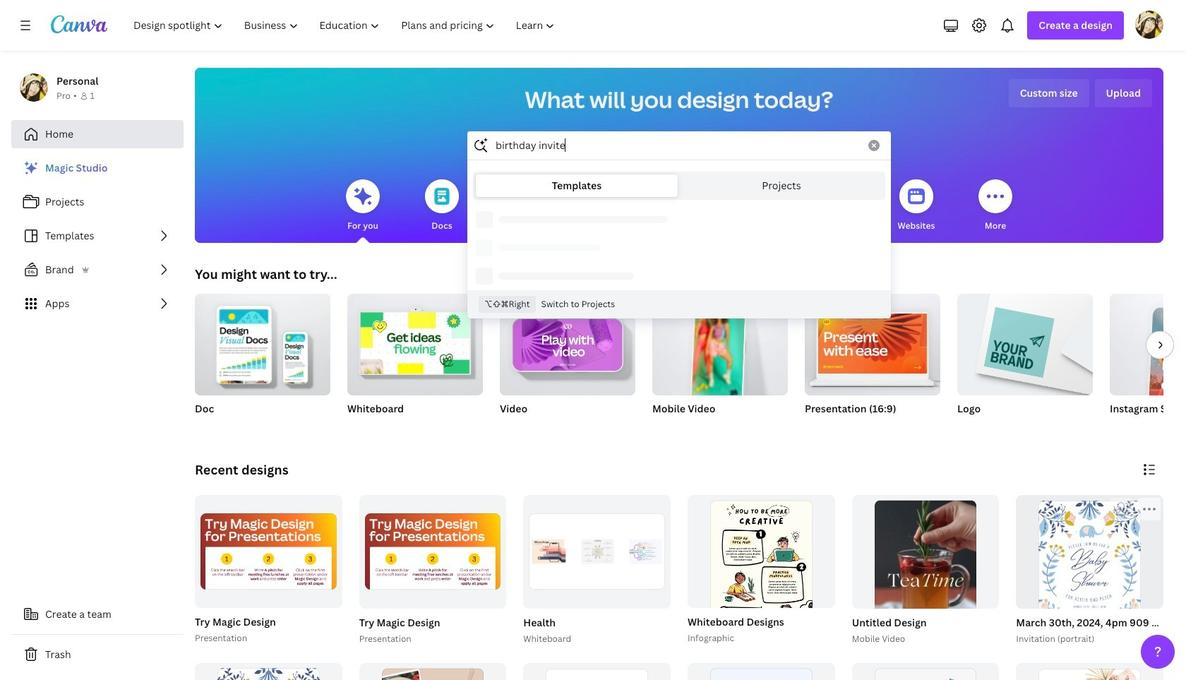 Task type: describe. For each thing, give the bounding box(es) containing it.
top level navigation element
[[124, 11, 567, 40]]

Search search field
[[496, 132, 860, 159]]

stephanie aranda image
[[1136, 11, 1164, 39]]



Task type: locate. For each thing, give the bounding box(es) containing it.
list
[[11, 154, 184, 318]]

None search field
[[468, 131, 891, 319]]

group
[[195, 288, 331, 434], [195, 288, 331, 396], [347, 288, 483, 434], [347, 288, 483, 396], [958, 288, 1093, 434], [958, 288, 1093, 396], [500, 294, 636, 434], [500, 294, 636, 396], [653, 294, 788, 434], [653, 294, 788, 404], [805, 294, 941, 434], [1110, 294, 1187, 434], [1110, 294, 1187, 396], [192, 495, 342, 646], [195, 495, 342, 608], [356, 495, 507, 646], [359, 495, 507, 608], [521, 495, 671, 646], [524, 495, 671, 608], [685, 495, 835, 680], [849, 495, 1000, 680], [1014, 495, 1187, 646], [1017, 495, 1164, 644], [195, 663, 342, 680], [359, 663, 507, 680], [524, 663, 671, 680], [688, 663, 835, 680], [852, 663, 1000, 680], [1017, 663, 1164, 680]]



Task type: vqa. For each thing, say whether or not it's contained in the screenshot.
the Search search field
yes



